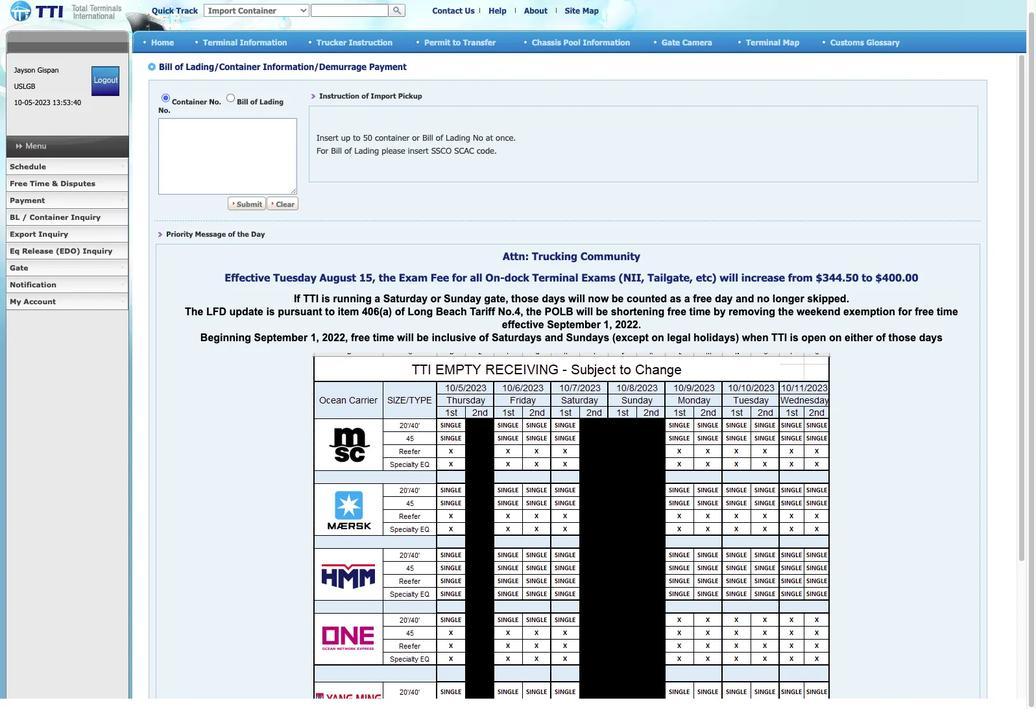 Task type: vqa. For each thing, say whether or not it's contained in the screenshot.
"13:21:44"
no



Task type: locate. For each thing, give the bounding box(es) containing it.
0 vertical spatial map
[[583, 6, 599, 15]]

None text field
[[311, 4, 389, 17]]

0 horizontal spatial information
[[240, 37, 287, 46]]

map left customs
[[784, 37, 800, 46]]

export inquiry link
[[6, 226, 129, 243]]

bl
[[10, 213, 20, 221]]

gate left camera
[[662, 37, 681, 46]]

0 horizontal spatial terminal
[[203, 37, 238, 46]]

terminal for terminal information
[[203, 37, 238, 46]]

schedule link
[[6, 158, 129, 175]]

1 horizontal spatial gate
[[662, 37, 681, 46]]

to
[[453, 37, 461, 46]]

2 terminal from the left
[[747, 37, 781, 46]]

permit
[[425, 37, 451, 46]]

&
[[52, 179, 58, 188]]

inquiry right (edo)
[[83, 247, 113, 255]]

inquiry for container
[[71, 213, 101, 221]]

instruction
[[349, 37, 393, 46]]

container
[[30, 213, 69, 221]]

camera
[[683, 37, 713, 46]]

0 horizontal spatial gate
[[10, 264, 28, 272]]

inquiry for (edo)
[[83, 247, 113, 255]]

my
[[10, 297, 21, 306]]

gate for gate
[[10, 264, 28, 272]]

chassis
[[532, 37, 562, 46]]

1 terminal from the left
[[203, 37, 238, 46]]

1 vertical spatial map
[[784, 37, 800, 46]]

0 vertical spatial inquiry
[[71, 213, 101, 221]]

help link
[[489, 6, 507, 15]]

about
[[525, 6, 548, 15]]

schedule
[[10, 162, 46, 171]]

trucker instruction
[[317, 37, 393, 46]]

free time & disputes link
[[6, 175, 129, 192]]

1 horizontal spatial terminal
[[747, 37, 781, 46]]

free time & disputes
[[10, 179, 95, 188]]

inquiry down payment link
[[71, 213, 101, 221]]

customs
[[831, 37, 865, 46]]

information
[[240, 37, 287, 46], [583, 37, 631, 46]]

chassis pool information
[[532, 37, 631, 46]]

glossary
[[867, 37, 901, 46]]

contact us link
[[433, 6, 475, 15]]

jayson gispan
[[14, 66, 59, 74]]

1 vertical spatial gate
[[10, 264, 28, 272]]

10-
[[14, 98, 24, 106]]

1 horizontal spatial map
[[784, 37, 800, 46]]

customs glossary
[[831, 37, 901, 46]]

uslgb
[[14, 82, 35, 90]]

2023
[[35, 98, 50, 106]]

terminal
[[203, 37, 238, 46], [747, 37, 781, 46]]

inquiry down bl / container inquiry
[[39, 230, 68, 238]]

permit to transfer
[[425, 37, 496, 46]]

2 vertical spatial inquiry
[[83, 247, 113, 255]]

0 vertical spatial gate
[[662, 37, 681, 46]]

gate down eq
[[10, 264, 28, 272]]

map right site
[[583, 6, 599, 15]]

home
[[151, 37, 174, 46]]

bl / container inquiry
[[10, 213, 101, 221]]

inquiry
[[71, 213, 101, 221], [39, 230, 68, 238], [83, 247, 113, 255]]

1 horizontal spatial information
[[583, 37, 631, 46]]

0 horizontal spatial map
[[583, 6, 599, 15]]

map
[[583, 6, 599, 15], [784, 37, 800, 46]]

my account link
[[6, 293, 129, 310]]

gate
[[662, 37, 681, 46], [10, 264, 28, 272]]



Task type: describe. For each thing, give the bounding box(es) containing it.
export inquiry
[[10, 230, 68, 238]]

site map link
[[565, 6, 599, 15]]

terminal for terminal map
[[747, 37, 781, 46]]

eq release (edo) inquiry link
[[6, 243, 129, 260]]

1 information from the left
[[240, 37, 287, 46]]

disputes
[[61, 179, 95, 188]]

track
[[176, 6, 198, 15]]

pool
[[564, 37, 581, 46]]

payment link
[[6, 192, 129, 209]]

bl / container inquiry link
[[6, 209, 129, 226]]

jayson
[[14, 66, 35, 74]]

contact us
[[433, 6, 475, 15]]

site map
[[565, 6, 599, 15]]

notification link
[[6, 277, 129, 293]]

my account
[[10, 297, 56, 306]]

release
[[22, 247, 53, 255]]

gate for gate camera
[[662, 37, 681, 46]]

notification
[[10, 281, 57, 289]]

(edo)
[[56, 247, 80, 255]]

1 vertical spatial inquiry
[[39, 230, 68, 238]]

export
[[10, 230, 36, 238]]

gispan
[[38, 66, 59, 74]]

05-
[[24, 98, 35, 106]]

payment
[[10, 196, 45, 205]]

eq
[[10, 247, 20, 255]]

contact
[[433, 6, 463, 15]]

us
[[465, 6, 475, 15]]

trucker
[[317, 37, 347, 46]]

terminal map
[[747, 37, 800, 46]]

map for terminal map
[[784, 37, 800, 46]]

quick
[[152, 6, 174, 15]]

terminal information
[[203, 37, 287, 46]]

transfer
[[463, 37, 496, 46]]

quick track
[[152, 6, 198, 15]]

map for site map
[[583, 6, 599, 15]]

eq release (edo) inquiry
[[10, 247, 113, 255]]

/
[[22, 213, 27, 221]]

account
[[24, 297, 56, 306]]

login image
[[92, 66, 120, 96]]

10-05-2023 13:53:40
[[14, 98, 81, 106]]

2 information from the left
[[583, 37, 631, 46]]

site
[[565, 6, 581, 15]]

13:53:40
[[53, 98, 81, 106]]

free
[[10, 179, 27, 188]]

help
[[489, 6, 507, 15]]

time
[[30, 179, 49, 188]]

gate camera
[[662, 37, 713, 46]]

gate link
[[6, 260, 129, 277]]

about link
[[525, 6, 548, 15]]



